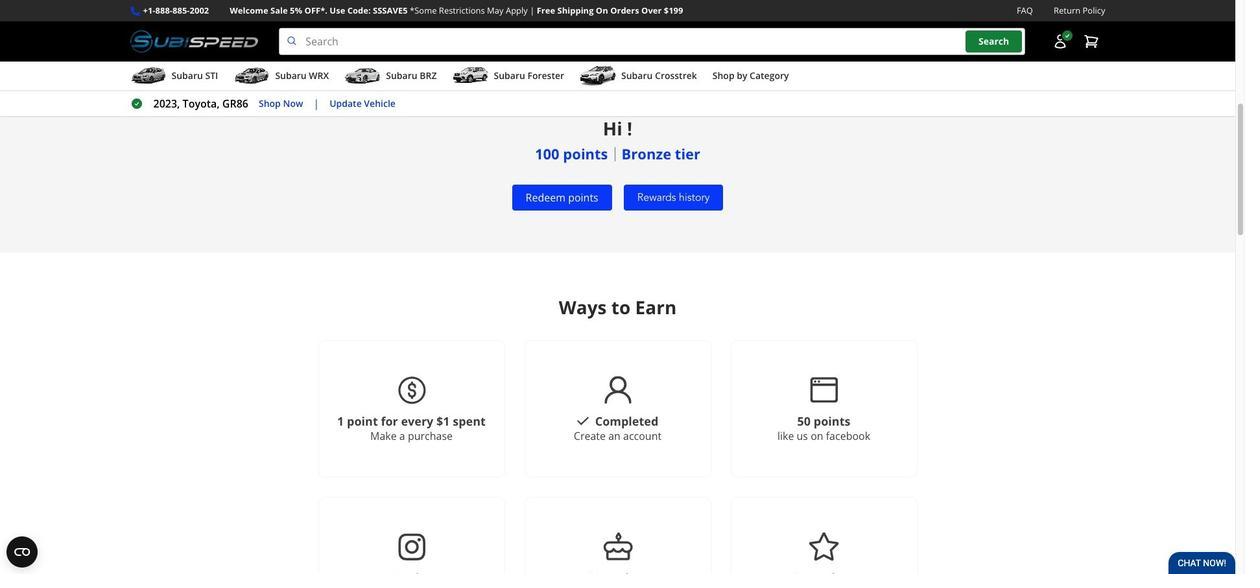 Task type: locate. For each thing, give the bounding box(es) containing it.
open widget image
[[6, 537, 38, 568]]

campaigns list list
[[229, 341, 1007, 575]]

heading
[[229, 295, 1007, 320]]

button image
[[1053, 34, 1068, 49]]

a subaru sti thumbnail image image
[[130, 66, 166, 86]]

a subaru crosstrek thumbnail image image
[[580, 66, 617, 86]]



Task type: describe. For each thing, give the bounding box(es) containing it.
a subaru wrx thumbnail image image
[[234, 66, 270, 86]]

search input field
[[279, 28, 1026, 55]]

a subaru forester thumbnail image image
[[453, 66, 489, 86]]

subispeed logo image
[[130, 28, 258, 55]]

a subaru brz thumbnail image image
[[345, 66, 381, 86]]



Task type: vqa. For each thing, say whether or not it's contained in the screenshot.
the Please
no



